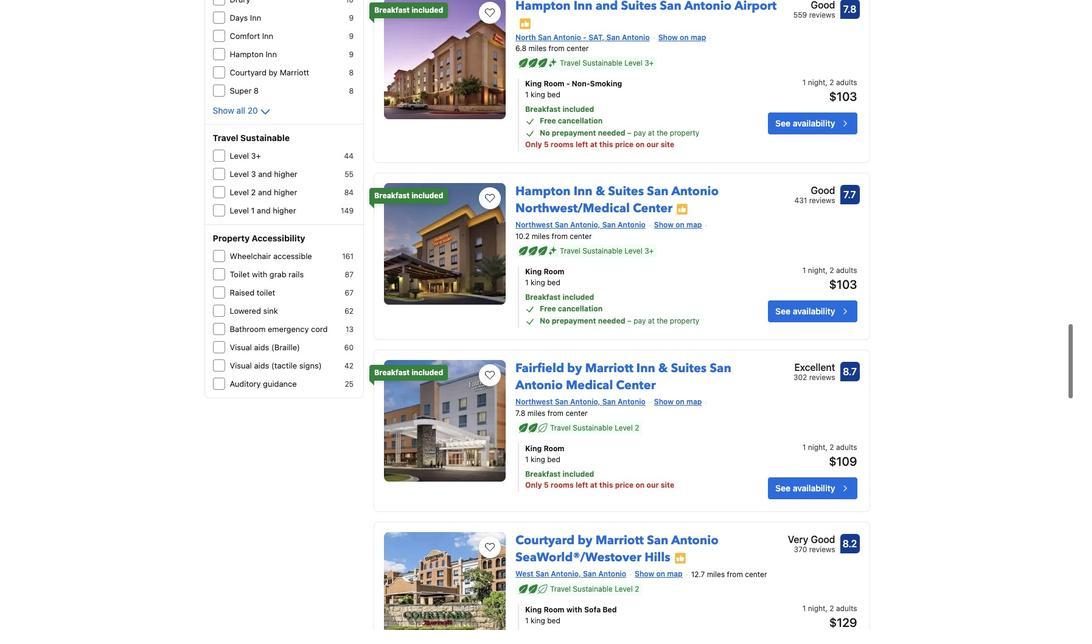 Task type: vqa. For each thing, say whether or not it's contained in the screenshot.
1st Breakfast included from the top
yes



Task type: locate. For each thing, give the bounding box(es) containing it.
cancellation
[[558, 117, 603, 126], [558, 305, 603, 314]]

1 vertical spatial cancellation
[[558, 305, 603, 314]]

1 cancellation from the top
[[558, 117, 603, 126]]

antonio, for inn
[[570, 221, 601, 230]]

marriott inside fairfield by marriott inn & suites san antonio medical center
[[585, 361, 634, 377]]

map for very good
[[667, 570, 683, 579]]

1 our from the top
[[647, 140, 659, 149]]

scored 8.7 element
[[840, 362, 860, 382]]

0 vertical spatial northwest san antonio, san antonio
[[516, 221, 646, 230]]

1 vertical spatial travel sustainable level 2
[[550, 585, 639, 594]]

1 horizontal spatial -
[[583, 33, 587, 42]]

map for excellent
[[687, 398, 702, 407]]

courtyard up seaworld®/westover
[[516, 533, 575, 549]]

by for courtyard by marriott
[[269, 68, 278, 77]]

antonio,
[[570, 221, 601, 230], [570, 398, 601, 407], [551, 570, 581, 579]]

the for 7.7
[[657, 317, 668, 326]]

very
[[788, 535, 809, 546]]

free cancellation up the only 5 rooms left at this price on our site
[[540, 117, 603, 126]]

at
[[648, 129, 655, 138], [590, 140, 598, 149], [648, 317, 655, 326], [590, 481, 598, 490]]

visual for visual aids (braille)
[[230, 343, 252, 352]]

1 vertical spatial center
[[616, 378, 656, 394]]

2 good from the top
[[811, 535, 836, 546]]

king down "king room" at the top of page
[[531, 278, 545, 287]]

& inside fairfield by marriott inn & suites san antonio medical center
[[659, 361, 668, 377]]

2 site from the top
[[661, 481, 675, 490]]

travel down 10.2 miles from center
[[560, 247, 581, 256]]

antonio, for by
[[551, 570, 581, 579]]

king down 6.8
[[525, 79, 542, 89]]

hampton down the comfort
[[230, 49, 264, 59]]

sustainable up king room 1 king bed breakfast included only 5 rooms left at this price on our site
[[573, 424, 613, 433]]

1 adults from the top
[[836, 78, 857, 87]]

toilet
[[230, 270, 250, 279]]

- left non-
[[567, 79, 570, 89]]

2 vertical spatial 3+
[[645, 247, 654, 256]]

1 no prepayment needed – pay at the property from the top
[[540, 129, 700, 138]]

1 vertical spatial travel sustainable level 3+
[[560, 247, 654, 256]]

the for 7.8
[[657, 129, 668, 138]]

needed up the only 5 rooms left at this price on our site
[[598, 129, 625, 138]]

55
[[345, 170, 354, 179]]

pay up the fairfield by marriott inn & suites san antonio medical center link
[[634, 317, 646, 326]]

with left sofa
[[567, 606, 582, 615]]

miles for very
[[707, 570, 725, 580]]

1 vertical spatial 7.8
[[516, 409, 526, 418]]

1 vertical spatial 1 king bed breakfast included
[[525, 278, 594, 302]]

from right 12.7
[[727, 570, 743, 580]]

2 inside 1 night , 2 adults $109
[[830, 443, 834, 452]]

on for 8.7
[[676, 398, 685, 407]]

0 vertical spatial aids
[[254, 343, 269, 352]]

1 1 night , 2 adults $103 from the top
[[803, 78, 857, 104]]

visual aids (tactile signs)
[[230, 361, 322, 371]]

0 vertical spatial property
[[670, 129, 700, 138]]

see availability for good
[[776, 306, 836, 317]]

1 9 from the top
[[349, 13, 354, 23]]

price
[[615, 140, 634, 149], [615, 481, 634, 490]]

9 for comfort inn
[[349, 32, 354, 41]]

cancellation down "king room" at the top of page
[[558, 305, 603, 314]]

2 aids from the top
[[254, 361, 269, 371]]

san inside courtyard by marriott san antonio seaworld®/westover hills
[[647, 533, 669, 549]]

no prepayment needed – pay at the property for 7.7
[[540, 317, 700, 326]]

0 vertical spatial by
[[269, 68, 278, 77]]

no for 7.8
[[540, 129, 550, 138]]

1 vertical spatial no
[[540, 317, 550, 326]]

0 vertical spatial prepayment
[[552, 129, 596, 138]]

2 free from the top
[[540, 305, 556, 314]]

room down "7.8 miles from center"
[[544, 444, 565, 454]]

breakfast
[[374, 6, 410, 15], [525, 105, 561, 114], [374, 191, 410, 201], [525, 293, 561, 302], [374, 368, 410, 378], [525, 470, 561, 479]]

night
[[808, 78, 826, 87], [808, 266, 826, 275], [808, 443, 826, 452], [808, 604, 826, 614]]

1
[[803, 78, 806, 87], [525, 90, 529, 99], [251, 206, 255, 215], [803, 266, 806, 275], [525, 278, 529, 287], [803, 443, 806, 452], [525, 455, 529, 465], [803, 604, 806, 614], [525, 617, 529, 626]]

7.8 down fairfield
[[516, 409, 526, 418]]

1 property from the top
[[670, 129, 700, 138]]

3 see availability link from the top
[[768, 478, 857, 500]]

miles right 12.7
[[707, 570, 725, 580]]

1 the from the top
[[657, 129, 668, 138]]

free cancellation for 7.8
[[540, 117, 603, 126]]

0 vertical spatial 7.8
[[844, 4, 857, 15]]

1 vertical spatial needed
[[598, 317, 625, 326]]

0 vertical spatial see
[[776, 118, 791, 129]]

3 see from the top
[[776, 483, 791, 494]]

center right 12.7
[[745, 570, 767, 580]]

room for 7.7
[[544, 267, 565, 277]]

miles right the 10.2
[[532, 232, 550, 241]]

2 cancellation from the top
[[558, 305, 603, 314]]

2 needed from the top
[[598, 317, 625, 326]]

travel sustainable level 2 up sofa
[[550, 585, 639, 594]]

excellent element
[[794, 361, 836, 375]]

2 travel sustainable level 2 from the top
[[550, 585, 639, 594]]

super
[[230, 86, 252, 96]]

4 king from the top
[[525, 606, 542, 615]]

room down 10.2 miles from center
[[544, 267, 565, 277]]

travel sustainable level 3+ up smoking
[[560, 59, 654, 68]]

1 northwest san antonio, san antonio from the top
[[516, 221, 646, 230]]

1 king bed breakfast included
[[525, 90, 594, 114], [525, 278, 594, 302]]

10.2
[[516, 232, 530, 241]]

0 vertical spatial 9
[[349, 13, 354, 23]]

higher down level 2 and higher
[[273, 206, 296, 215]]

2 price from the top
[[615, 481, 634, 490]]

1 inside 1 night , 2 adults $109
[[803, 443, 806, 452]]

travel
[[560, 59, 581, 68], [213, 133, 238, 143], [560, 247, 581, 256], [550, 424, 571, 433], [550, 585, 571, 594]]

king for 8.2
[[525, 606, 542, 615]]

adults inside 1 night , 2 adults $129
[[836, 604, 857, 614]]

suites inside hampton inn & suites san antonio northwest/medical center
[[608, 183, 644, 200]]

good
[[811, 185, 836, 196], [811, 535, 836, 546]]

1 vertical spatial good
[[811, 535, 836, 546]]

0 vertical spatial cancellation
[[558, 117, 603, 126]]

and for 3
[[258, 169, 272, 179]]

1 vertical spatial northwest
[[516, 398, 553, 407]]

3 breakfast included from the top
[[374, 368, 443, 378]]

see for good
[[776, 306, 791, 317]]

1 vertical spatial price
[[615, 481, 634, 490]]

0 horizontal spatial hampton
[[230, 49, 264, 59]]

0 vertical spatial 1 night , 2 adults $103
[[803, 78, 857, 104]]

84
[[344, 188, 354, 197]]

bed down "king room" at the top of page
[[547, 278, 561, 287]]

sustainable for very
[[573, 585, 613, 594]]

on inside king room 1 king bed breakfast included only 5 rooms left at this price on our site
[[636, 481, 645, 490]]

king inside king room 1 king bed breakfast included only 5 rooms left at this price on our site
[[525, 444, 542, 454]]

scored 8.2 element
[[840, 535, 860, 554]]

show for 8.2
[[635, 570, 655, 579]]

, for 7.8
[[826, 78, 828, 87]]

7.8 right 559 reviews
[[844, 4, 857, 15]]

night inside 1 night , 2 adults $109
[[808, 443, 826, 452]]

fairfield by marriott inn & suites san antonio medical center image
[[384, 361, 506, 482]]

2 rooms from the top
[[551, 481, 574, 490]]

3 , from the top
[[826, 443, 828, 452]]

1 vertical spatial breakfast included
[[374, 191, 443, 201]]

4 , from the top
[[826, 604, 828, 614]]

no prepayment needed – pay at the property up the fairfield by marriott inn & suites san antonio medical center link
[[540, 317, 700, 326]]

needed up the fairfield by marriott inn & suites san antonio medical center link
[[598, 317, 625, 326]]

raised
[[230, 288, 255, 298]]

northwest
[[516, 221, 553, 230], [516, 398, 553, 407]]

2 vertical spatial 9
[[349, 50, 354, 59]]

0 vertical spatial northwest
[[516, 221, 553, 230]]

2 pay from the top
[[634, 317, 646, 326]]

161
[[342, 252, 354, 261]]

1 vertical spatial free cancellation
[[540, 305, 603, 314]]

1 vertical spatial this
[[599, 481, 613, 490]]

and
[[258, 169, 272, 179], [258, 187, 272, 197], [257, 206, 271, 215]]

king room link for $103
[[525, 267, 731, 278]]

free for 7.8
[[540, 117, 556, 126]]

northwest san antonio, san antonio
[[516, 221, 646, 230], [516, 398, 646, 407]]

free
[[540, 117, 556, 126], [540, 305, 556, 314]]

see
[[776, 118, 791, 129], [776, 306, 791, 317], [776, 483, 791, 494]]

1 vertical spatial suites
[[671, 361, 707, 377]]

inn for days inn
[[250, 13, 261, 23]]

excellent
[[795, 362, 836, 373]]

$103 for 7.8
[[829, 90, 857, 104]]

show for 7.8
[[658, 33, 678, 42]]

higher for level 1 and higher
[[273, 206, 296, 215]]

room
[[544, 79, 565, 89], [544, 267, 565, 277], [544, 444, 565, 454], [544, 606, 565, 615]]

by for courtyard by marriott san antonio seaworld®/westover hills
[[578, 533, 593, 549]]

travel sustainable level 2
[[550, 424, 639, 433], [550, 585, 639, 594]]

0 vertical spatial travel sustainable level 2
[[550, 424, 639, 433]]

1 horizontal spatial suites
[[671, 361, 707, 377]]

by up seaworld®/westover
[[578, 533, 593, 549]]

northwest up the 10.2
[[516, 221, 553, 230]]

adults inside 1 night , 2 adults $109
[[836, 443, 857, 452]]

0 vertical spatial see availability
[[776, 118, 836, 129]]

aids for (braille)
[[254, 343, 269, 352]]

king room - non-smoking
[[525, 79, 622, 89]]

2 bed from the top
[[547, 278, 561, 287]]

bathroom emergency cord
[[230, 324, 328, 334]]

level down "travel sustainable"
[[230, 151, 249, 161]]

1 vertical spatial higher
[[274, 187, 297, 197]]

see availability link
[[768, 113, 857, 135], [768, 301, 857, 323], [768, 478, 857, 500]]

king down king room - non-smoking
[[531, 90, 545, 99]]

travel sustainable level 3+
[[560, 59, 654, 68], [560, 247, 654, 256]]

on for 7.8
[[680, 33, 689, 42]]

pay up the only 5 rooms left at this price on our site
[[634, 129, 646, 138]]

reviews right 559
[[809, 11, 836, 20]]

7.8 inside scored 7.8 'element'
[[844, 4, 857, 15]]

1 vertical spatial marriott
[[585, 361, 634, 377]]

2 prepayment from the top
[[552, 317, 596, 326]]

this property is part of our preferred partner program. it's committed to providing excellent service and good value. it'll pay us a higher commission if you make a booking. image for 8.2
[[674, 553, 686, 565]]

from down fairfield
[[548, 409, 564, 418]]

1 vertical spatial by
[[567, 361, 582, 377]]

smoking
[[590, 79, 622, 89]]

king room link
[[525, 267, 731, 278], [525, 444, 731, 455]]

room left non-
[[544, 79, 565, 89]]

miles
[[529, 44, 547, 53], [532, 232, 550, 241], [528, 409, 546, 418], [707, 570, 725, 580]]

from down northwest/medical
[[552, 232, 568, 241]]

2 room from the top
[[544, 267, 565, 277]]

good right 370
[[811, 535, 836, 546]]

breakfast included
[[374, 6, 443, 15], [374, 191, 443, 201], [374, 368, 443, 378]]

62
[[345, 307, 354, 316]]

0 vertical spatial no
[[540, 129, 550, 138]]

king down "7.8 miles from center"
[[531, 455, 545, 465]]

9 for hampton inn
[[349, 50, 354, 59]]

this property is part of our preferred partner program. it's committed to providing excellent service and good value. it'll pay us a higher commission if you make a booking. image
[[519, 17, 531, 30], [676, 203, 689, 216], [676, 203, 689, 216]]

0 vertical spatial good
[[811, 185, 836, 196]]

level up property
[[230, 206, 249, 215]]

2 our from the top
[[647, 481, 659, 490]]

higher down level 3 and higher
[[274, 187, 297, 197]]

from for excellent
[[548, 409, 564, 418]]

2 this from the top
[[599, 481, 613, 490]]

0 vertical spatial travel sustainable level 3+
[[560, 59, 654, 68]]

0 vertical spatial pay
[[634, 129, 646, 138]]

0 vertical spatial &
[[596, 183, 605, 200]]

and right 3 at left top
[[258, 169, 272, 179]]

7.8
[[844, 4, 857, 15], [516, 409, 526, 418]]

courtyard by marriott san antonio seaworld®/westover hills image
[[384, 533, 506, 631]]

1 vertical spatial our
[[647, 481, 659, 490]]

1 free cancellation from the top
[[540, 117, 603, 126]]

reviews right 370
[[809, 546, 836, 555]]

0 vertical spatial -
[[583, 33, 587, 42]]

level up 'king room - non-smoking' link
[[625, 59, 643, 68]]

1 vertical spatial with
[[567, 606, 582, 615]]

and for 1
[[257, 206, 271, 215]]

1 no from the top
[[540, 129, 550, 138]]

1 night , 2 adults $129
[[803, 604, 857, 630]]

courtyard up 'super 8' at the top left
[[230, 68, 267, 77]]

room for 8.2
[[544, 606, 565, 615]]

1 night , 2 adults $103
[[803, 78, 857, 104], [803, 266, 857, 292]]

1 vertical spatial 1 night , 2 adults $103
[[803, 266, 857, 292]]

sustainable up sofa
[[573, 585, 613, 594]]

4 reviews from the top
[[809, 546, 836, 555]]

1 bed from the top
[[547, 90, 561, 99]]

0 vertical spatial center
[[633, 201, 673, 217]]

1 night from the top
[[808, 78, 826, 87]]

king down the 10.2
[[525, 267, 542, 277]]

1 horizontal spatial &
[[659, 361, 668, 377]]

0 vertical spatial availability
[[793, 118, 836, 129]]

left inside king room 1 king bed breakfast included only 5 rooms left at this price on our site
[[576, 481, 588, 490]]

1 vertical spatial prepayment
[[552, 317, 596, 326]]

travel sustainable level 3+ down hampton inn & suites san antonio northwest/medical center
[[560, 247, 654, 256]]

1 vertical spatial site
[[661, 481, 675, 490]]

breakfast included for good
[[374, 191, 443, 201]]

2 availability from the top
[[793, 306, 836, 317]]

marriott inside courtyard by marriott san antonio seaworld®/westover hills
[[596, 533, 644, 549]]

1 , from the top
[[826, 78, 828, 87]]

1 vertical spatial see
[[776, 306, 791, 317]]

very good 370 reviews
[[788, 535, 836, 555]]

prepayment down "king room" at the top of page
[[552, 317, 596, 326]]

night inside 1 night , 2 adults $129
[[808, 604, 826, 614]]

2 see from the top
[[776, 306, 791, 317]]

only inside king room 1 king bed breakfast included only 5 rooms left at this price on our site
[[525, 481, 542, 490]]

very good element
[[788, 533, 836, 547]]

1 only from the top
[[525, 140, 542, 149]]

san inside fairfield by marriott inn & suites san antonio medical center
[[710, 361, 732, 377]]

7.8 for 7.8 miles from center
[[516, 409, 526, 418]]

& inside hampton inn & suites san antonio northwest/medical center
[[596, 183, 605, 200]]

courtyard by marriott san antonio seaworld®/westover hills link
[[516, 528, 719, 566]]

courtyard
[[230, 68, 267, 77], [516, 533, 575, 549]]

1 see from the top
[[776, 118, 791, 129]]

north
[[516, 33, 536, 42]]

by inside fairfield by marriott inn & suites san antonio medical center
[[567, 361, 582, 377]]

2 northwest san antonio, san antonio from the top
[[516, 398, 646, 407]]

1 visual from the top
[[230, 343, 252, 352]]

hampton for hampton inn & suites san antonio northwest/medical center
[[516, 183, 571, 200]]

and down level 3 and higher
[[258, 187, 272, 197]]

no up the only 5 rooms left at this price on our site
[[540, 129, 550, 138]]

2 travel sustainable level 3+ from the top
[[560, 247, 654, 256]]

show for 8.7
[[654, 398, 674, 407]]

0 vertical spatial see availability link
[[768, 113, 857, 135]]

0 vertical spatial hampton
[[230, 49, 264, 59]]

559
[[794, 11, 807, 20]]

king down king room with sofa bed
[[531, 617, 545, 626]]

2 no prepayment needed – pay at the property from the top
[[540, 317, 700, 326]]

7.7
[[844, 190, 856, 201]]

only
[[525, 140, 542, 149], [525, 481, 542, 490]]

by inside courtyard by marriott san antonio seaworld®/westover hills
[[578, 533, 593, 549]]

by for fairfield by marriott inn & suites san antonio medical center
[[567, 361, 582, 377]]

1 vertical spatial only
[[525, 481, 542, 490]]

sink
[[263, 306, 278, 316]]

2 see availability from the top
[[776, 306, 836, 317]]

bed down king room with sofa bed
[[547, 617, 561, 626]]

antonio, down seaworld®/westover
[[551, 570, 581, 579]]

visual for visual aids (tactile signs)
[[230, 361, 252, 371]]

3 reviews from the top
[[809, 373, 836, 382]]

0 vertical spatial king room link
[[525, 267, 731, 278]]

visual down bathroom
[[230, 343, 252, 352]]

sustainable for excellent
[[573, 424, 613, 433]]

1 vertical spatial free
[[540, 305, 556, 314]]

3 see availability from the top
[[776, 483, 836, 494]]

0 vertical spatial –
[[628, 129, 632, 138]]

1 vertical spatial availability
[[793, 306, 836, 317]]

scored 7.8 element
[[840, 0, 860, 19]]

center for excellent
[[566, 409, 588, 418]]

hampton for hampton inn
[[230, 49, 264, 59]]

0 vertical spatial 1 king bed breakfast included
[[525, 90, 594, 114]]

antonio, down medical
[[570, 398, 601, 407]]

1 king bed breakfast included down king room - non-smoking
[[525, 90, 594, 114]]

raised toilet
[[230, 288, 275, 298]]

2 king room link from the top
[[525, 444, 731, 455]]

0 vertical spatial the
[[657, 129, 668, 138]]

visual up auditory
[[230, 361, 252, 371]]

0 vertical spatial only
[[525, 140, 542, 149]]

see availability link for excellent
[[768, 478, 857, 500]]

$103 for 7.7
[[829, 278, 857, 292]]

0 vertical spatial breakfast included
[[374, 6, 443, 15]]

2 the from the top
[[657, 317, 668, 326]]

king room link for $109
[[525, 444, 731, 455]]

left
[[576, 140, 588, 149], [576, 481, 588, 490]]

free down king room - non-smoking
[[540, 117, 556, 126]]

– up the fairfield by marriott inn & suites san antonio medical center link
[[628, 317, 632, 326]]

rails
[[289, 270, 304, 279]]

0 vertical spatial needed
[[598, 129, 625, 138]]

see for excellent
[[776, 483, 791, 494]]

1 vertical spatial property
[[670, 317, 700, 326]]

3 adults from the top
[[836, 443, 857, 452]]

2 free cancellation from the top
[[540, 305, 603, 314]]

cancellation for 7.7
[[558, 305, 603, 314]]

1 horizontal spatial hampton
[[516, 183, 571, 200]]

3 bed from the top
[[547, 455, 561, 465]]

2 vertical spatial antonio,
[[551, 570, 581, 579]]

center for good
[[570, 232, 592, 241]]

1 king from the top
[[525, 79, 542, 89]]

$103
[[829, 90, 857, 104], [829, 278, 857, 292]]

free cancellation for 7.7
[[540, 305, 603, 314]]

good right 431
[[811, 185, 836, 196]]

antonio, down northwest/medical
[[570, 221, 601, 230]]

reviews inside good 431 reviews
[[809, 196, 836, 205]]

courtyard for courtyard by marriott san antonio seaworld®/westover hills
[[516, 533, 575, 549]]

bed down king room - non-smoking
[[547, 90, 561, 99]]

0 vertical spatial visual
[[230, 343, 252, 352]]

room up '1 king bed'
[[544, 606, 565, 615]]

emergency
[[268, 324, 309, 334]]

with left grab
[[252, 270, 267, 279]]

3+ for 7.7
[[645, 247, 654, 256]]

map
[[691, 33, 706, 42], [687, 221, 702, 230], [687, 398, 702, 407], [667, 570, 683, 579]]

only 5 rooms left at this price on our site
[[525, 140, 675, 149]]

free cancellation down "king room" at the top of page
[[540, 305, 603, 314]]

1 prepayment from the top
[[552, 129, 596, 138]]

aids up auditory guidance
[[254, 361, 269, 371]]

2 vertical spatial see
[[776, 483, 791, 494]]

1 king bed
[[525, 617, 561, 626]]

miles down fairfield
[[528, 409, 546, 418]]

good inside very good 370 reviews
[[811, 535, 836, 546]]

1 vertical spatial rooms
[[551, 481, 574, 490]]

1 inside king room 1 king bed breakfast included only 5 rooms left at this price on our site
[[525, 455, 529, 465]]

2 king from the top
[[525, 267, 542, 277]]

1 travel sustainable level 3+ from the top
[[560, 59, 654, 68]]

1 rooms from the top
[[551, 140, 574, 149]]

2 reviews from the top
[[809, 196, 836, 205]]

center down northwest/medical
[[570, 232, 592, 241]]

2 inside 1 night , 2 adults $129
[[830, 604, 834, 614]]

0 vertical spatial no prepayment needed – pay at the property
[[540, 129, 700, 138]]

inn inside hampton inn & suites san antonio northwest/medical center
[[574, 183, 593, 200]]

miles for excellent
[[528, 409, 546, 418]]

center down medical
[[566, 409, 588, 418]]

3 king from the top
[[531, 455, 545, 465]]

1 reviews from the top
[[809, 11, 836, 20]]

king down "7.8 miles from center"
[[525, 444, 542, 454]]

2 vertical spatial and
[[257, 206, 271, 215]]

1 vertical spatial king room link
[[525, 444, 731, 455]]

1 room from the top
[[544, 79, 565, 89]]

no prepayment needed – pay at the property up the only 5 rooms left at this price on our site
[[540, 129, 700, 138]]

northwest for $103
[[516, 221, 553, 230]]

0 vertical spatial free
[[540, 117, 556, 126]]

1 $103 from the top
[[829, 90, 857, 104]]

0 vertical spatial suites
[[608, 183, 644, 200]]

1 vertical spatial $103
[[829, 278, 857, 292]]

by up medical
[[567, 361, 582, 377]]

2 left from the top
[[576, 481, 588, 490]]

fairfield by marriott inn & suites san antonio medical center link
[[516, 356, 732, 394]]

3 king from the top
[[525, 444, 542, 454]]

2 northwest from the top
[[516, 398, 553, 407]]

2 only from the top
[[525, 481, 542, 490]]

3 night from the top
[[808, 443, 826, 452]]

0 horizontal spatial 7.8
[[516, 409, 526, 418]]

2 $103 from the top
[[829, 278, 857, 292]]

0 vertical spatial our
[[647, 140, 659, 149]]

3+ down hampton inn & suites san antonio northwest/medical center
[[645, 247, 654, 256]]

suites inside fairfield by marriott inn & suites san antonio medical center
[[671, 361, 707, 377]]

travel up level 3+
[[213, 133, 238, 143]]

1 horizontal spatial 7.8
[[844, 4, 857, 15]]

night for 8.7
[[808, 443, 826, 452]]

this property is part of our preferred partner program. it's committed to providing excellent service and good value. it'll pay us a higher commission if you make a booking. image
[[519, 17, 531, 30], [674, 553, 686, 565], [674, 553, 686, 565]]

our
[[647, 140, 659, 149], [647, 481, 659, 490]]

reviews right 431
[[809, 196, 836, 205]]

king
[[525, 79, 542, 89], [525, 267, 542, 277], [525, 444, 542, 454], [525, 606, 542, 615]]

2 9 from the top
[[349, 32, 354, 41]]

property
[[213, 233, 250, 243]]

travel down "7.8 miles from center"
[[550, 424, 571, 433]]

2 vertical spatial higher
[[273, 206, 296, 215]]

site
[[661, 140, 675, 149], [661, 481, 675, 490]]

0 horizontal spatial &
[[596, 183, 605, 200]]

1 needed from the top
[[598, 129, 625, 138]]

– up the only 5 rooms left at this price on our site
[[628, 129, 632, 138]]

, inside 1 night , 2 adults $109
[[826, 443, 828, 452]]

reviews right the 302
[[809, 373, 836, 382]]

1 vertical spatial the
[[657, 317, 668, 326]]

antonio inside hampton inn & suites san antonio northwest/medical center
[[672, 183, 719, 200]]

good element left 7.7
[[795, 183, 836, 198]]

1 king bed breakfast included down "king room" at the top of page
[[525, 278, 594, 302]]

2 king from the top
[[531, 278, 545, 287]]

1 travel sustainable level 2 from the top
[[550, 424, 639, 433]]

2 breakfast included from the top
[[374, 191, 443, 201]]

reviews
[[809, 11, 836, 20], [809, 196, 836, 205], [809, 373, 836, 382], [809, 546, 836, 555]]

sustainable down 10.2 miles from center
[[583, 247, 623, 256]]

no for 7.7
[[540, 317, 550, 326]]

courtyard inside courtyard by marriott san antonio seaworld®/westover hills
[[516, 533, 575, 549]]

1 vertical spatial courtyard
[[516, 533, 575, 549]]

0 vertical spatial 3+
[[645, 59, 654, 68]]

0 vertical spatial antonio,
[[570, 221, 601, 230]]

good 431 reviews
[[795, 185, 836, 205]]

bed
[[603, 606, 617, 615]]

1 vertical spatial –
[[628, 317, 632, 326]]

center for very good
[[745, 570, 767, 580]]

suites
[[608, 183, 644, 200], [671, 361, 707, 377]]

2 1 night , 2 adults $103 from the top
[[803, 266, 857, 292]]

travel sustainable level 2 up king room 1 king bed breakfast included only 5 rooms left at this price on our site
[[550, 424, 639, 433]]

0 vertical spatial higher
[[274, 169, 297, 179]]

0 vertical spatial site
[[661, 140, 675, 149]]

king room - non-smoking link
[[525, 79, 731, 90]]

bed down "7.8 miles from center"
[[547, 455, 561, 465]]

- left sat,
[[583, 33, 587, 42]]

3 availability from the top
[[793, 483, 836, 494]]

hampton up northwest/medical
[[516, 183, 571, 200]]

good element containing good
[[795, 183, 836, 198]]

3+
[[645, 59, 654, 68], [251, 151, 261, 161], [645, 247, 654, 256]]

travel down the west san antonio, san antonio
[[550, 585, 571, 594]]

this property is part of our preferred partner program. it's committed to providing excellent service and good value. it'll pay us a higher commission if you make a booking. image for 7.8
[[519, 17, 531, 30]]

free down "king room" at the top of page
[[540, 305, 556, 314]]

1 vertical spatial hampton
[[516, 183, 571, 200]]

1 vertical spatial good element
[[795, 183, 836, 198]]

1 vertical spatial 9
[[349, 32, 354, 41]]

1 northwest from the top
[[516, 221, 553, 230]]

northwest san antonio, san antonio down medical
[[516, 398, 646, 407]]

availability for excellent
[[793, 483, 836, 494]]

good element left scored 7.8 'element'
[[794, 0, 836, 12]]

good element
[[794, 0, 836, 12], [795, 183, 836, 198]]

our inside king room 1 king bed breakfast included only 5 rooms left at this price on our site
[[647, 481, 659, 490]]

inn for comfort inn
[[262, 31, 273, 41]]

sustainable up level 3+
[[240, 133, 290, 143]]

1 good from the top
[[811, 185, 836, 196]]

king room with sofa bed
[[525, 606, 617, 615]]

, for 8.7
[[826, 443, 828, 452]]

1 left from the top
[[576, 140, 588, 149]]

bed
[[547, 90, 561, 99], [547, 278, 561, 287], [547, 455, 561, 465], [547, 617, 561, 626]]

site inside king room 1 king bed breakfast included only 5 rooms left at this price on our site
[[661, 481, 675, 490]]

0 vertical spatial courtyard
[[230, 68, 267, 77]]

breakfast inside king room 1 king bed breakfast included only 5 rooms left at this price on our site
[[525, 470, 561, 479]]

lowered sink
[[230, 306, 278, 316]]

west
[[516, 570, 534, 579]]

0 vertical spatial price
[[615, 140, 634, 149]]

marriott for courtyard by marriott
[[280, 68, 309, 77]]

3 room from the top
[[544, 444, 565, 454]]

hampton inside hampton inn & suites san antonio northwest/medical center
[[516, 183, 571, 200]]

king up '1 king bed'
[[525, 606, 542, 615]]

1 pay from the top
[[634, 129, 646, 138]]

2 5 from the top
[[544, 481, 549, 490]]

4 night from the top
[[808, 604, 826, 614]]

1 king from the top
[[531, 90, 545, 99]]

see availability for excellent
[[776, 483, 836, 494]]

accessibility
[[252, 233, 305, 243]]

2 adults from the top
[[836, 266, 857, 275]]

prepayment up the only 5 rooms left at this price on our site
[[552, 129, 596, 138]]

2 vertical spatial by
[[578, 533, 593, 549]]

1 vertical spatial and
[[258, 187, 272, 197]]

1 vertical spatial 5
[[544, 481, 549, 490]]

cancellation up the only 5 rooms left at this price on our site
[[558, 117, 603, 126]]

1 night , 2 adults $103 for 7.8
[[803, 78, 857, 104]]

at inside king room 1 king bed breakfast included only 5 rooms left at this price on our site
[[590, 481, 598, 490]]

0 vertical spatial $103
[[829, 90, 857, 104]]

show on map
[[658, 33, 706, 42], [654, 221, 702, 230], [654, 398, 702, 407], [635, 570, 683, 579]]

0 vertical spatial free cancellation
[[540, 117, 603, 126]]

2 see availability link from the top
[[768, 301, 857, 323]]

toilet
[[257, 288, 275, 298]]

2 property from the top
[[670, 317, 700, 326]]

2 night from the top
[[808, 266, 826, 275]]

0 horizontal spatial with
[[252, 270, 267, 279]]

1 king room link from the top
[[525, 267, 731, 278]]

2 – from the top
[[628, 317, 632, 326]]

sustainable for good
[[583, 247, 623, 256]]

1 vertical spatial visual
[[230, 361, 252, 371]]

5
[[544, 140, 549, 149], [544, 481, 549, 490]]

4 adults from the top
[[836, 604, 857, 614]]

pay for 7.7
[[634, 317, 646, 326]]

king room with sofa bed link
[[525, 605, 731, 616]]



Task type: describe. For each thing, give the bounding box(es) containing it.
1 inside 1 night , 2 adults $129
[[803, 604, 806, 614]]

prepayment for 7.8
[[552, 129, 596, 138]]

1 breakfast included from the top
[[374, 6, 443, 15]]

5 inside king room 1 king bed breakfast included only 5 rooms left at this price on our site
[[544, 481, 549, 490]]

lowered
[[230, 306, 261, 316]]

guidance
[[263, 379, 297, 389]]

center down north san antonio - sat, san antonio on the top of page
[[567, 44, 589, 53]]

miles down north at the top left of page
[[529, 44, 547, 53]]

1 night , 2 adults $103 for 7.7
[[803, 266, 857, 292]]

prepayment for 7.7
[[552, 317, 596, 326]]

level up king room with sofa bed link
[[615, 585, 633, 594]]

antonio inside fairfield by marriott inn & suites san antonio medical center
[[516, 378, 563, 394]]

property for 7.8
[[670, 129, 700, 138]]

this property is part of our preferred partner program. it's committed to providing excellent service and good value. it'll pay us a higher commission if you make a booking. image for 7.8
[[519, 17, 531, 30]]

1 vertical spatial 3+
[[251, 151, 261, 161]]

8 for courtyard by marriott
[[349, 68, 354, 77]]

inn inside fairfield by marriott inn & suites san antonio medical center
[[637, 361, 656, 377]]

level 2 and higher
[[230, 187, 297, 197]]

king for 7.7
[[525, 267, 542, 277]]

signs)
[[299, 361, 322, 371]]

149
[[341, 206, 354, 215]]

$129
[[830, 616, 857, 630]]

inn for hampton inn
[[266, 49, 277, 59]]

show on map for very
[[635, 570, 683, 579]]

3
[[251, 169, 256, 179]]

travel sustainable level 2 for excellent
[[550, 424, 639, 433]]

show on map for excellent
[[654, 398, 702, 407]]

8.7
[[843, 367, 857, 378]]

hampton inn
[[230, 49, 277, 59]]

center inside fairfield by marriott inn & suites san antonio medical center
[[616, 378, 656, 394]]

needed for 7.7
[[598, 317, 625, 326]]

northwest san antonio, san antonio for $109
[[516, 398, 646, 407]]

(tactile
[[271, 361, 297, 371]]

marriott for courtyard by marriott san antonio seaworld®/westover hills
[[596, 533, 644, 549]]

good element for 7.8
[[794, 0, 836, 12]]

2 1 king bed breakfast included from the top
[[525, 278, 594, 302]]

antonio inside courtyard by marriott san antonio seaworld®/westover hills
[[671, 533, 719, 549]]

sofa
[[584, 606, 601, 615]]

grab
[[270, 270, 286, 279]]

days inn
[[230, 13, 261, 23]]

level up level 1 and higher
[[230, 187, 249, 197]]

san inside hampton inn & suites san antonio northwest/medical center
[[647, 183, 669, 200]]

fairfield by marriott inn & suites san antonio medical center
[[516, 361, 732, 394]]

travel sustainable
[[213, 133, 290, 143]]

42
[[345, 362, 354, 371]]

see availability link for good
[[768, 301, 857, 323]]

accessible
[[273, 251, 312, 261]]

west san antonio, san antonio
[[516, 570, 626, 579]]

sat,
[[589, 33, 605, 42]]

higher for level 2 and higher
[[274, 187, 297, 197]]

with inside king room with sofa bed link
[[567, 606, 582, 615]]

– for 7.7
[[628, 317, 632, 326]]

0 vertical spatial with
[[252, 270, 267, 279]]

comfort
[[230, 31, 260, 41]]

travel sustainable level 2 for very
[[550, 585, 639, 594]]

60
[[344, 343, 354, 352]]

from for good
[[552, 232, 568, 241]]

this inside king room 1 king bed breakfast included only 5 rooms left at this price on our site
[[599, 481, 613, 490]]

from for very
[[727, 570, 743, 580]]

rooms inside king room 1 king bed breakfast included only 5 rooms left at this price on our site
[[551, 481, 574, 490]]

67
[[345, 289, 354, 298]]

3+ for 7.8
[[645, 59, 654, 68]]

cord
[[311, 324, 328, 334]]

map for good
[[687, 221, 702, 230]]

559 reviews
[[794, 11, 836, 20]]

room for 7.8
[[544, 79, 565, 89]]

north san antonio - sat, san antonio
[[516, 33, 650, 42]]

travel for excellent
[[550, 424, 571, 433]]

, inside 1 night , 2 adults $129
[[826, 604, 828, 614]]

1 vertical spatial antonio,
[[570, 398, 601, 407]]

wheelchair accessible
[[230, 251, 312, 261]]

property accessibility
[[213, 233, 305, 243]]

super 8
[[230, 86, 259, 96]]

level down hampton inn & suites san antonio northwest/medical center
[[625, 247, 643, 256]]

bathroom
[[230, 324, 266, 334]]

level up king room 1 king bed breakfast included only 5 rooms left at this price on our site
[[615, 424, 633, 433]]

show all 20
[[213, 105, 258, 116]]

7.8 for 7.8
[[844, 4, 857, 15]]

, for 7.7
[[826, 266, 828, 275]]

king inside king room 1 king bed breakfast included only 5 rooms left at this price on our site
[[531, 455, 545, 465]]

25
[[345, 380, 354, 389]]

medical
[[566, 378, 613, 394]]

center inside hampton inn & suites san antonio northwest/medical center
[[633, 201, 673, 217]]

included inside king room 1 king bed breakfast included only 5 rooms left at this price on our site
[[563, 470, 594, 479]]

free for 7.7
[[540, 305, 556, 314]]

1 site from the top
[[661, 140, 675, 149]]

7.8 miles from center
[[516, 409, 588, 418]]

44
[[344, 152, 354, 161]]

1 vertical spatial -
[[567, 79, 570, 89]]

show for 7.7
[[654, 221, 674, 230]]

87
[[345, 270, 354, 279]]

1 1 king bed breakfast included from the top
[[525, 90, 594, 114]]

inn for hampton inn & suites san antonio northwest/medical center
[[574, 183, 593, 200]]

level left 3 at left top
[[230, 169, 249, 179]]

1 this from the top
[[599, 140, 613, 149]]

sustainable up smoking
[[583, 59, 623, 68]]

king room
[[525, 267, 565, 277]]

4 bed from the top
[[547, 617, 561, 626]]

1 price from the top
[[615, 140, 634, 149]]

cancellation for 7.8
[[558, 117, 603, 126]]

travel sustainable level 3+ for 7.8
[[560, 59, 654, 68]]

travel for good
[[560, 247, 581, 256]]

good inside good 431 reviews
[[811, 185, 836, 196]]

hills
[[645, 550, 671, 566]]

1 night , 2 adults $109
[[803, 443, 857, 469]]

370
[[794, 546, 807, 555]]

availability for good
[[793, 306, 836, 317]]

pay for 7.8
[[634, 129, 646, 138]]

from down north san antonio - sat, san antonio on the top of page
[[549, 44, 565, 53]]

comfort inn
[[230, 31, 273, 41]]

night for 7.8
[[808, 78, 826, 87]]

show all 20 button
[[213, 105, 273, 119]]

level 1 and higher
[[230, 206, 296, 215]]

and for 2
[[258, 187, 272, 197]]

visual aids (braille)
[[230, 343, 300, 352]]

– for 7.8
[[628, 129, 632, 138]]

6.8 miles from center
[[516, 44, 589, 53]]

8 for super 8
[[349, 86, 354, 96]]

9 for days inn
[[349, 13, 354, 23]]

8.2
[[843, 539, 857, 550]]

courtyard by marriott san antonio seaworld®/westover hills
[[516, 533, 719, 566]]

reviews inside very good 370 reviews
[[809, 546, 836, 555]]

show inside show all 20 dropdown button
[[213, 105, 234, 116]]

miles for good
[[532, 232, 550, 241]]

on for 7.7
[[676, 221, 685, 230]]

northwest for $109
[[516, 398, 553, 407]]

10.2 miles from center
[[516, 232, 592, 241]]

13
[[346, 325, 354, 334]]

$109
[[829, 455, 857, 469]]

hampton inn & suites san antonio northwest/medical center
[[516, 183, 719, 217]]

reviews inside excellent 302 reviews
[[809, 373, 836, 382]]

on for 8.2
[[656, 570, 665, 579]]

bed inside king room 1 king bed breakfast included only 5 rooms left at this price on our site
[[547, 455, 561, 465]]

king room 1 king bed breakfast included only 5 rooms left at this price on our site
[[525, 444, 675, 490]]

seaworld®/westover
[[516, 550, 642, 566]]

1 availability from the top
[[793, 118, 836, 129]]

431
[[795, 196, 807, 205]]

level 3+
[[230, 151, 261, 161]]

good element for 7.7
[[795, 183, 836, 198]]

adults for 8.7
[[836, 443, 857, 452]]

all
[[237, 105, 245, 116]]

property for 7.7
[[670, 317, 700, 326]]

travel up king room - non-smoking
[[560, 59, 581, 68]]

20
[[248, 105, 258, 116]]

needed for 7.8
[[598, 129, 625, 138]]

northwest san antonio, san antonio for $103
[[516, 221, 646, 230]]

1 see availability link from the top
[[768, 113, 857, 135]]

room inside king room 1 king bed breakfast included only 5 rooms left at this price on our site
[[544, 444, 565, 454]]

hampton inn & suites san antonio northwest/medical center image
[[384, 183, 506, 305]]

hampton inn and suites san antonio airport image
[[384, 0, 506, 119]]

price inside king room 1 king bed breakfast included only 5 rooms left at this price on our site
[[615, 481, 634, 490]]

(braille)
[[271, 343, 300, 352]]

auditory guidance
[[230, 379, 297, 389]]

auditory
[[230, 379, 261, 389]]

travel for very
[[550, 585, 571, 594]]

1 see availability from the top
[[776, 118, 836, 129]]

302
[[794, 373, 807, 382]]

level 3 and higher
[[230, 169, 297, 179]]

northwest/medical
[[516, 201, 630, 217]]

1 5 from the top
[[544, 140, 549, 149]]

4 king from the top
[[531, 617, 545, 626]]

12.7 miles from center
[[691, 570, 767, 580]]

scored 7.7 element
[[840, 185, 860, 205]]

6.8
[[516, 44, 527, 53]]

travel sustainable level 3+ for 7.7
[[560, 247, 654, 256]]

wheelchair
[[230, 251, 271, 261]]

king for 7.8
[[525, 79, 542, 89]]

hampton inn & suites san antonio northwest/medical center link
[[516, 179, 719, 217]]

fairfield
[[516, 361, 564, 377]]

show on map for good
[[654, 221, 702, 230]]

breakfast included for excellent
[[374, 368, 443, 378]]

adults for 7.7
[[836, 266, 857, 275]]

non-
[[572, 79, 590, 89]]

courtyard for courtyard by marriott
[[230, 68, 267, 77]]

excellent 302 reviews
[[794, 362, 836, 382]]

aids for (tactile
[[254, 361, 269, 371]]



